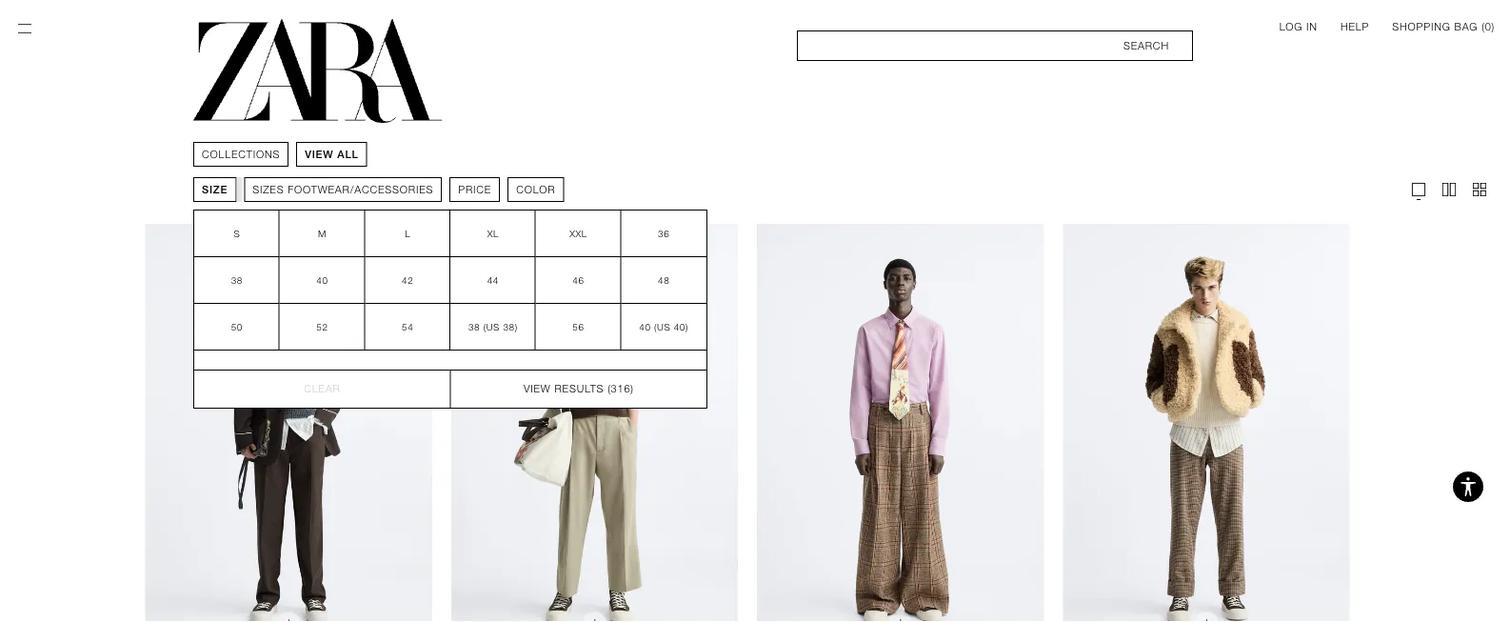 Task type: vqa. For each thing, say whether or not it's contained in the screenshot.
top 40
yes



Task type: locate. For each thing, give the bounding box(es) containing it.
38 left 38)
[[469, 321, 480, 332]]

1 horizontal spatial 38
[[469, 321, 480, 332]]

1 vertical spatial 38
[[469, 321, 480, 332]]

view left all
[[305, 148, 334, 160]]

40 left 40)
[[639, 321, 651, 332]]

0 vertical spatial view
[[305, 148, 334, 160]]

search
[[1124, 40, 1170, 51]]

log in
[[1280, 20, 1318, 32]]

view
[[305, 148, 334, 160], [524, 383, 551, 395]]

zoom change image
[[1410, 180, 1429, 199], [1471, 180, 1490, 199]]

zoom change image right zoom change image
[[1471, 180, 1490, 199]]

48
[[658, 274, 670, 286]]

(us left 38)
[[484, 321, 500, 332]]

collections
[[202, 148, 280, 160]]

1 (us from the left
[[484, 321, 500, 332]]

1 vertical spatial 40
[[639, 321, 651, 332]]

(us
[[484, 321, 500, 332], [654, 321, 671, 332]]

38)
[[503, 321, 518, 332]]

40)
[[674, 321, 689, 332]]

image 0 of jacquard knit vest x harry lambert from zara image
[[451, 224, 738, 622]]

results
[[555, 383, 604, 395]]

0 vertical spatial 38
[[231, 274, 243, 286]]

Product search search field
[[797, 30, 1194, 61]]

0 horizontal spatial view
[[305, 148, 334, 160]]

0 vertical spatial 40
[[317, 274, 328, 286]]

1 vertical spatial view
[[524, 383, 551, 395]]

m
[[318, 228, 327, 239]]

40
[[317, 274, 328, 286], [639, 321, 651, 332]]

image 0 of contrast suit jacket x harry lambert from zara image
[[145, 224, 432, 622]]

view inside view all "link"
[[305, 148, 334, 160]]

40 up 52
[[317, 274, 328, 286]]

38
[[231, 274, 243, 286], [469, 321, 480, 332]]

44
[[487, 274, 499, 286]]

shopping bag ( 0 )
[[1393, 20, 1496, 32]]

0 horizontal spatial (us
[[484, 321, 500, 332]]

40 (us 40)
[[639, 321, 689, 332]]

38 for 38 (us 38)
[[469, 321, 480, 332]]

zoom change image left zoom change image
[[1410, 180, 1429, 199]]

color button
[[508, 177, 564, 202]]

0 horizontal spatial 40
[[317, 274, 328, 286]]

1 horizontal spatial (us
[[654, 321, 671, 332]]

view left results
[[524, 383, 551, 395]]

52
[[317, 321, 328, 332]]

38 up 50
[[231, 274, 243, 286]]

(
[[1482, 20, 1486, 32]]

0 horizontal spatial 38
[[231, 274, 243, 286]]

56
[[573, 321, 585, 332]]

in
[[1307, 20, 1318, 32]]

(316)
[[608, 383, 634, 395]]

color
[[516, 183, 556, 195]]

(us for 38
[[484, 321, 500, 332]]

1 horizontal spatial view
[[524, 383, 551, 395]]

bag
[[1455, 20, 1479, 32]]

0 horizontal spatial zoom change image
[[1410, 180, 1429, 199]]

(us left 40)
[[654, 321, 671, 332]]

l
[[405, 228, 411, 239]]

help
[[1341, 20, 1370, 32]]

1 horizontal spatial 40
[[639, 321, 651, 332]]

s
[[234, 228, 240, 239]]

1 horizontal spatial zoom change image
[[1471, 180, 1490, 199]]

38 for 38
[[231, 274, 243, 286]]

46
[[573, 274, 585, 286]]

2 (us from the left
[[654, 321, 671, 332]]

1 zoom change image from the left
[[1410, 180, 1429, 199]]

shopping
[[1393, 20, 1451, 32]]

(us for 40
[[654, 321, 671, 332]]

54
[[402, 321, 414, 332]]



Task type: describe. For each thing, give the bounding box(es) containing it.
xl
[[487, 228, 499, 239]]

zoom change image
[[1440, 180, 1459, 199]]

footwear/accessories
[[288, 183, 434, 195]]

)
[[1492, 20, 1496, 32]]

sizes footwear/accessories
[[253, 183, 434, 195]]

open menu image
[[15, 19, 34, 38]]

price button
[[450, 177, 500, 202]]

view all link
[[305, 147, 359, 162]]

view for view results (316)
[[524, 383, 551, 395]]

view all
[[305, 148, 359, 160]]

size
[[202, 183, 228, 195]]

50
[[231, 321, 243, 332]]

log
[[1280, 20, 1303, 32]]

36
[[658, 228, 670, 239]]

0 status
[[1486, 20, 1492, 32]]

42
[[402, 274, 414, 286]]

zara logo united states. go to homepage image
[[193, 19, 443, 123]]

collections link
[[202, 147, 280, 162]]

xxl
[[570, 228, 588, 239]]

search link
[[797, 30, 1194, 61]]

0
[[1486, 20, 1492, 32]]

clear
[[304, 383, 341, 395]]

2 zoom change image from the left
[[1471, 180, 1490, 199]]

image 0 of plaid pants x harry lambert from zara image
[[757, 224, 1044, 622]]

all
[[338, 148, 359, 160]]

40 for 40
[[317, 274, 328, 286]]

sizes
[[253, 183, 284, 195]]

image 0 of faux fur jacket x harry lambert from zara image
[[1063, 224, 1350, 622]]

sizes footwear/accessories button
[[244, 177, 442, 202]]

40 for 40 (us 40)
[[639, 321, 651, 332]]

size button
[[193, 177, 236, 202]]

38 (us 38)
[[469, 321, 518, 332]]

view results (316)
[[524, 383, 634, 395]]

log in link
[[1280, 19, 1318, 34]]

price
[[458, 183, 492, 195]]

accessibility image
[[1450, 468, 1488, 506]]

help link
[[1341, 19, 1370, 34]]

clear button
[[194, 370, 450, 408]]

view for view all
[[305, 148, 334, 160]]



